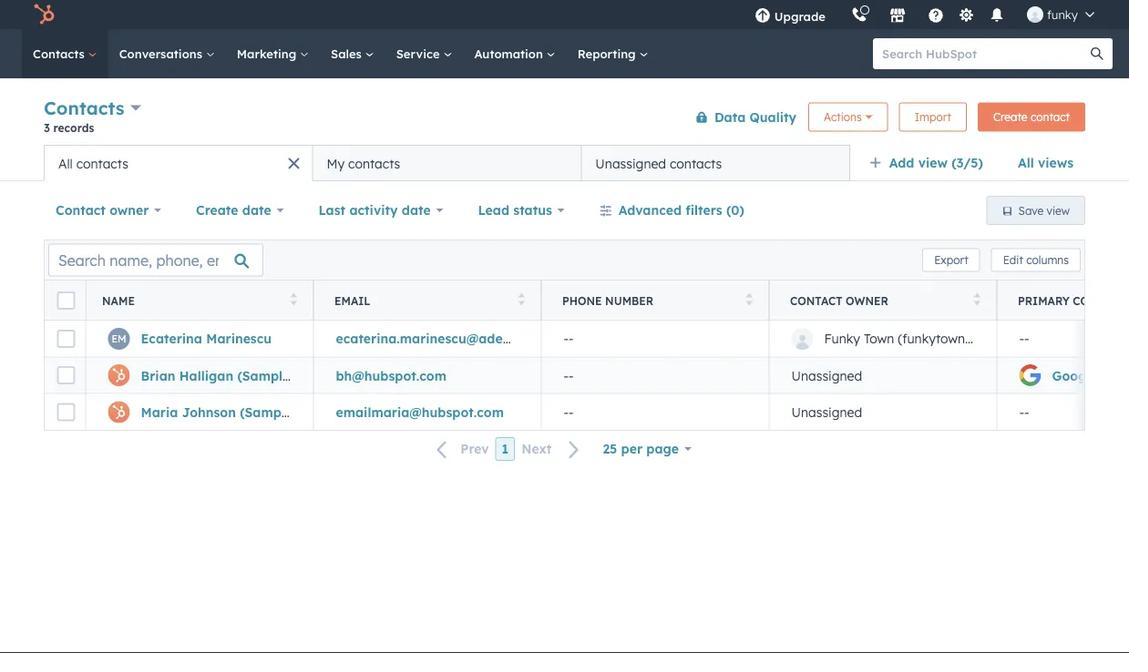 Task type: locate. For each thing, give the bounding box(es) containing it.
(sample for halligan
[[237, 368, 290, 384]]

notifications button
[[982, 0, 1013, 29]]

marketing link
[[226, 29, 320, 78]]

4 press to sort. element from the left
[[974, 293, 981, 309]]

2 date from the left
[[402, 202, 431, 218]]

1 horizontal spatial view
[[1048, 204, 1071, 218]]

contacts right my
[[348, 156, 401, 171]]

-- button
[[542, 321, 770, 358], [542, 358, 770, 394], [542, 394, 770, 430]]

add
[[890, 155, 915, 171]]

primary
[[1019, 294, 1071, 308]]

unassigned contacts
[[596, 156, 723, 171]]

data
[[715, 109, 746, 125]]

last
[[319, 202, 346, 218]]

contacts inside button
[[670, 156, 723, 171]]

view for add
[[919, 155, 948, 171]]

marketplaces image
[[890, 8, 906, 25]]

view
[[919, 155, 948, 171], [1048, 204, 1071, 218]]

0 horizontal spatial view
[[919, 155, 948, 171]]

contact)
[[294, 368, 349, 384], [297, 404, 352, 420]]

view right save
[[1048, 204, 1071, 218]]

notifications image
[[989, 8, 1006, 25]]

view right add
[[919, 155, 948, 171]]

0 vertical spatial view
[[919, 155, 948, 171]]

2 all from the left
[[58, 156, 73, 171]]

google link
[[1053, 368, 1099, 384]]

contact inside popup button
[[56, 202, 106, 218]]

all inside "link"
[[1019, 155, 1035, 171]]

johnson
[[182, 404, 236, 420]]

my contacts
[[327, 156, 401, 171]]

all inside button
[[58, 156, 73, 171]]

create for create date
[[196, 202, 239, 218]]

funky town image
[[1028, 6, 1044, 23]]

create
[[994, 110, 1028, 124], [196, 202, 239, 218]]

automation
[[475, 46, 547, 61]]

all
[[1019, 155, 1035, 171], [58, 156, 73, 171]]

3 press to sort. image from the left
[[746, 293, 753, 306]]

contacts inside button
[[76, 156, 129, 171]]

25
[[603, 441, 618, 457]]

owner
[[110, 202, 149, 218], [846, 294, 889, 308]]

create date button
[[184, 192, 296, 229]]

2 contacts from the left
[[348, 156, 401, 171]]

1 vertical spatial create
[[196, 202, 239, 218]]

reporting
[[578, 46, 640, 61]]

preview button
[[291, 339, 355, 363]]

0 vertical spatial contacts
[[33, 46, 88, 61]]

marketing
[[237, 46, 300, 61]]

-
[[564, 331, 569, 347], [569, 331, 574, 347], [1020, 331, 1025, 347], [1025, 331, 1030, 347], [564, 368, 569, 384], [569, 368, 574, 384], [564, 404, 569, 420], [569, 404, 574, 420], [1020, 404, 1025, 420], [1025, 404, 1030, 420]]

unassigned button for bh@hubspot.com
[[770, 358, 998, 394]]

press to sort. element
[[290, 293, 297, 309], [518, 293, 525, 309], [746, 293, 753, 309], [974, 293, 981, 309]]

create down all contacts button
[[196, 202, 239, 218]]

(3/5)
[[952, 155, 984, 171]]

emailmaria@hubspot.com
[[336, 404, 504, 420]]

owner up the search name, phone, email addresses, or company search field
[[110, 202, 149, 218]]

0 horizontal spatial owner
[[110, 202, 149, 218]]

owner up town on the bottom of page
[[846, 294, 889, 308]]

2 press to sort. image from the left
[[518, 293, 525, 306]]

contacts button
[[44, 95, 141, 121]]

edit columns
[[1004, 254, 1070, 267]]

all contacts
[[58, 156, 129, 171]]

0 horizontal spatial create
[[196, 202, 239, 218]]

contacts up filters
[[670, 156, 723, 171]]

contacts inside popup button
[[44, 97, 125, 119]]

2 horizontal spatial press to sort. image
[[746, 293, 753, 306]]

1 vertical spatial unassigned
[[792, 368, 863, 384]]

0 vertical spatial owner
[[110, 202, 149, 218]]

1 horizontal spatial all
[[1019, 155, 1035, 171]]

contacts down hubspot link
[[33, 46, 88, 61]]

1 vertical spatial contact)
[[297, 404, 352, 420]]

columns
[[1027, 254, 1070, 267]]

view inside button
[[1048, 204, 1071, 218]]

0 vertical spatial contact owner
[[56, 202, 149, 218]]

1 press to sort. image from the left
[[290, 293, 297, 306]]

3 -- button from the top
[[542, 394, 770, 430]]

create contact
[[994, 110, 1071, 124]]

(sample
[[237, 368, 290, 384], [240, 404, 293, 420]]

date right activity
[[402, 202, 431, 218]]

hubspot link
[[22, 4, 68, 26]]

1 vertical spatial owner
[[846, 294, 889, 308]]

date inside create date popup button
[[242, 202, 271, 218]]

add view (3/5) button
[[858, 145, 1007, 181]]

records
[[53, 121, 94, 135]]

Search HubSpot search field
[[874, 38, 1097, 69]]

contact up funky
[[791, 294, 843, 308]]

1 contacts from the left
[[76, 156, 129, 171]]

create date
[[196, 202, 271, 218]]

2 -- button from the top
[[542, 358, 770, 394]]

unassigned inside button
[[596, 156, 667, 171]]

3 contacts from the left
[[670, 156, 723, 171]]

1
[[502, 441, 509, 457]]

1 -- button from the top
[[542, 321, 770, 358]]

contacts up records
[[44, 97, 125, 119]]

(sample up maria johnson (sample contact) link
[[237, 368, 290, 384]]

1 date from the left
[[242, 202, 271, 218]]

contacts
[[33, 46, 88, 61], [44, 97, 125, 119]]

0 horizontal spatial contacts
[[76, 156, 129, 171]]

edit
[[1004, 254, 1024, 267]]

primary company column header
[[998, 281, 1130, 321]]

phone number
[[563, 294, 654, 308]]

upgrade image
[[755, 8, 771, 25]]

contact owner up funky
[[791, 294, 889, 308]]

contacts for unassigned contacts
[[670, 156, 723, 171]]

0 vertical spatial contact)
[[294, 368, 349, 384]]

(sample down brian halligan (sample contact) in the left of the page
[[240, 404, 293, 420]]

hubspot image
[[33, 4, 55, 26]]

per
[[622, 441, 643, 457]]

0 vertical spatial unassigned
[[596, 156, 667, 171]]

(funkytownclown1@gmail.com)
[[898, 331, 1086, 347]]

0 horizontal spatial contact owner
[[56, 202, 149, 218]]

all down 3 records
[[58, 156, 73, 171]]

-- for ecaterina.marinescu@adept.ai
[[564, 331, 574, 347]]

menu
[[742, 0, 1108, 29]]

--
[[564, 331, 574, 347], [1020, 331, 1030, 347], [564, 368, 574, 384], [564, 404, 574, 420], [1020, 404, 1030, 420]]

0 vertical spatial (sample
[[237, 368, 290, 384]]

contacts inside 'button'
[[348, 156, 401, 171]]

1 vertical spatial contacts
[[44, 97, 125, 119]]

create inside button
[[994, 110, 1028, 124]]

help image
[[928, 8, 945, 25]]

pagination navigation
[[426, 438, 591, 462]]

0 horizontal spatial date
[[242, 202, 271, 218]]

all for all contacts
[[58, 156, 73, 171]]

all left views
[[1019, 155, 1035, 171]]

(0)
[[727, 202, 745, 218]]

Search name, phone, email addresses, or company search field
[[48, 244, 264, 277]]

email
[[335, 294, 371, 308]]

1 vertical spatial contact
[[791, 294, 843, 308]]

0 horizontal spatial press to sort. image
[[290, 293, 297, 306]]

contact) for maria johnson (sample contact)
[[297, 404, 352, 420]]

funky town (funkytownclown1@gmail.com) button
[[770, 321, 1086, 358]]

settings link
[[956, 5, 979, 24]]

create left contact
[[994, 110, 1028, 124]]

create inside popup button
[[196, 202, 239, 218]]

1 horizontal spatial press to sort. image
[[518, 293, 525, 306]]

1 horizontal spatial date
[[402, 202, 431, 218]]

date inside last activity date popup button
[[402, 202, 431, 218]]

3 press to sort. element from the left
[[746, 293, 753, 309]]

1 horizontal spatial create
[[994, 110, 1028, 124]]

lead status button
[[466, 192, 577, 229]]

contact) for brian halligan (sample contact)
[[294, 368, 349, 384]]

0 horizontal spatial contact
[[56, 202, 106, 218]]

conversations link
[[108, 29, 226, 78]]

1 unassigned button from the top
[[770, 358, 998, 394]]

view inside popup button
[[919, 155, 948, 171]]

2 horizontal spatial contacts
[[670, 156, 723, 171]]

town
[[865, 331, 895, 347]]

menu containing funky
[[742, 0, 1108, 29]]

service link
[[385, 29, 464, 78]]

upgrade
[[775, 9, 826, 24]]

export button
[[923, 249, 981, 272]]

emailmaria@hubspot.com link
[[336, 404, 504, 420]]

help button
[[921, 0, 952, 29]]

date left last
[[242, 202, 271, 218]]

page
[[647, 441, 679, 457]]

1 vertical spatial contact owner
[[791, 294, 889, 308]]

2 vertical spatial unassigned
[[792, 404, 863, 420]]

contacts down records
[[76, 156, 129, 171]]

press to sort. image
[[290, 293, 297, 306], [518, 293, 525, 306], [746, 293, 753, 306]]

0 horizontal spatial all
[[58, 156, 73, 171]]

prev
[[461, 442, 489, 458]]

ecaterina.marinescu@adept.ai
[[336, 331, 532, 347]]

brian halligan (sample contact)
[[141, 368, 349, 384]]

1 vertical spatial view
[[1048, 204, 1071, 218]]

unassigned button
[[770, 358, 998, 394], [770, 394, 998, 430]]

google
[[1053, 368, 1099, 384]]

owner inside popup button
[[110, 202, 149, 218]]

1 button
[[496, 438, 515, 461]]

1 vertical spatial (sample
[[240, 404, 293, 420]]

maria johnson (sample contact) link
[[141, 404, 352, 420]]

advanced
[[619, 202, 682, 218]]

contact owner down all contacts
[[56, 202, 149, 218]]

1 horizontal spatial contact
[[791, 294, 843, 308]]

unassigned button for emailmaria@hubspot.com
[[770, 394, 998, 430]]

contacts for all contacts
[[76, 156, 129, 171]]

1 horizontal spatial contacts
[[348, 156, 401, 171]]

0 vertical spatial contact
[[56, 202, 106, 218]]

sales
[[331, 46, 365, 61]]

1 horizontal spatial owner
[[846, 294, 889, 308]]

1 all from the left
[[1019, 155, 1035, 171]]

contact
[[56, 202, 106, 218], [791, 294, 843, 308]]

2 unassigned button from the top
[[770, 394, 998, 430]]

edit columns button
[[992, 249, 1082, 272]]

funky
[[1048, 7, 1079, 22]]

0 vertical spatial create
[[994, 110, 1028, 124]]

last activity date
[[319, 202, 431, 218]]

contact down all contacts
[[56, 202, 106, 218]]

1 horizontal spatial contact owner
[[791, 294, 889, 308]]

2 press to sort. element from the left
[[518, 293, 525, 309]]



Task type: describe. For each thing, give the bounding box(es) containing it.
all views
[[1019, 155, 1074, 171]]

data quality button
[[684, 99, 798, 135]]

-- for emailmaria@hubspot.com
[[564, 404, 574, 420]]

3 records
[[44, 121, 94, 135]]

calling icon image
[[852, 7, 868, 23]]

advanced filters (0) button
[[588, 192, 757, 229]]

quality
[[750, 109, 797, 125]]

next
[[522, 442, 552, 458]]

phone
[[563, 294, 602, 308]]

import button
[[900, 103, 968, 132]]

marketplaces button
[[879, 0, 917, 29]]

-- button for ecaterina.marinescu@adept.ai
[[542, 321, 770, 358]]

contacts for my contacts
[[348, 156, 401, 171]]

reporting link
[[567, 29, 660, 78]]

(sample for johnson
[[240, 404, 293, 420]]

lead status
[[478, 202, 553, 218]]

ecaterina.marinescu@adept.ai link
[[336, 331, 532, 347]]

3
[[44, 121, 50, 135]]

press to sort. element for email
[[518, 293, 525, 309]]

last activity date button
[[307, 192, 455, 229]]

create for create contact
[[994, 110, 1028, 124]]

import
[[915, 110, 952, 124]]

ecaterina marinescu link
[[141, 331, 272, 347]]

press to sort. image
[[974, 293, 981, 306]]

number
[[606, 294, 654, 308]]

contact owner inside popup button
[[56, 202, 149, 218]]

all contacts button
[[44, 145, 313, 181]]

-- button for bh@hubspot.com
[[542, 358, 770, 394]]

search image
[[1092, 47, 1104, 60]]

25 per page
[[603, 441, 679, 457]]

automation link
[[464, 29, 567, 78]]

conversations
[[119, 46, 206, 61]]

search button
[[1083, 38, 1114, 69]]

data quality
[[715, 109, 797, 125]]

my contacts button
[[313, 145, 582, 181]]

maria johnson (sample contact)
[[141, 404, 352, 420]]

contacts link
[[22, 29, 108, 78]]

halligan
[[179, 368, 234, 384]]

press to sort. element for contact owner
[[974, 293, 981, 309]]

marinescu
[[206, 331, 272, 347]]

funky button
[[1017, 0, 1106, 29]]

ecaterina.marinescu@adept.ai button
[[314, 321, 542, 358]]

export
[[935, 254, 969, 267]]

1 press to sort. element from the left
[[290, 293, 297, 309]]

maria
[[141, 404, 178, 420]]

settings image
[[959, 8, 975, 24]]

preview
[[303, 344, 343, 358]]

brian
[[141, 368, 176, 384]]

prev button
[[426, 438, 496, 462]]

calling icon button
[[844, 3, 875, 27]]

all views link
[[1007, 145, 1086, 181]]

bh@hubspot.com
[[336, 368, 447, 384]]

add view (3/5)
[[890, 155, 984, 171]]

name
[[102, 294, 135, 308]]

press to sort. image for email
[[518, 293, 525, 306]]

views
[[1039, 155, 1074, 171]]

unassigned for emailmaria@hubspot.com
[[792, 404, 863, 420]]

save view button
[[987, 196, 1086, 225]]

service
[[396, 46, 444, 61]]

ecaterina
[[141, 331, 202, 347]]

actions button
[[809, 103, 889, 132]]

save
[[1019, 204, 1044, 218]]

contacts banner
[[44, 93, 1086, 145]]

advanced filters (0)
[[619, 202, 745, 218]]

unassigned contacts button
[[582, 145, 851, 181]]

bh@hubspot.com button
[[314, 358, 542, 394]]

save view
[[1019, 204, 1071, 218]]

brian halligan (sample contact) link
[[141, 368, 349, 384]]

unassigned for bh@hubspot.com
[[792, 368, 863, 384]]

25 per page button
[[591, 431, 704, 468]]

funky
[[825, 331, 861, 347]]

actions
[[825, 110, 863, 124]]

press to sort. element for phone number
[[746, 293, 753, 309]]

ecaterina marinescu
[[141, 331, 272, 347]]

press to sort. image for phone number
[[746, 293, 753, 306]]

all for all views
[[1019, 155, 1035, 171]]

emailmaria@hubspot.com button
[[314, 394, 542, 430]]

-- button for emailmaria@hubspot.com
[[542, 394, 770, 430]]

my
[[327, 156, 345, 171]]

view for save
[[1048, 204, 1071, 218]]

-- for bh@hubspot.com
[[564, 368, 574, 384]]

sales link
[[320, 29, 385, 78]]

primary company
[[1019, 294, 1129, 308]]

create contact button
[[979, 103, 1086, 132]]

bh@hubspot.com link
[[336, 368, 447, 384]]

status
[[514, 202, 553, 218]]



Task type: vqa. For each thing, say whether or not it's contained in the screenshot.
"Studio"
no



